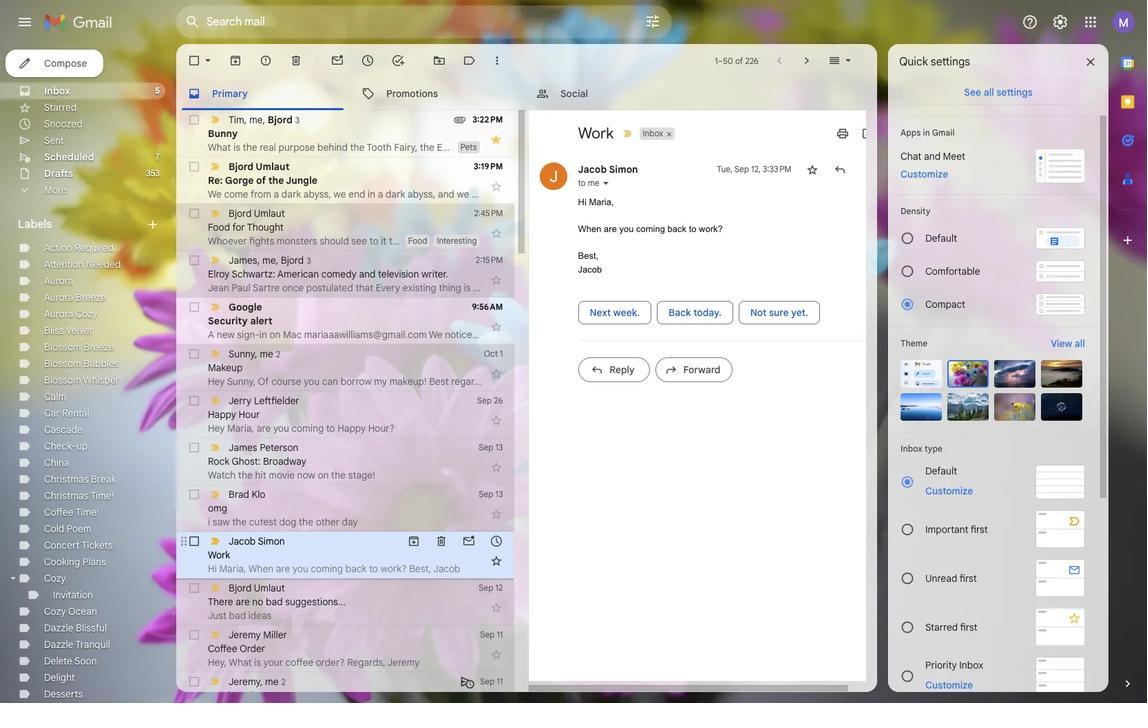 Task type: vqa. For each thing, say whether or not it's contained in the screenshot.


Task type: describe. For each thing, give the bounding box(es) containing it.
, down primary tab
[[263, 113, 265, 126]]

inbox up the customize
[[960, 659, 984, 671]]

hour
[[239, 408, 260, 421]]

poem
[[67, 523, 91, 535]]

1 vertical spatial bad
[[229, 610, 246, 622]]

klo
[[252, 488, 266, 501]]

toggle split pane mode image
[[828, 54, 842, 68]]

sep 13 for james peterson rock ghost: broadway watch the hit movie now on the stage!
[[479, 442, 503, 453]]

sep 11 for jeremy , me 2 food trucks
[[480, 676, 503, 687]]

quick settings
[[900, 55, 971, 69]]

starred for starred first
[[926, 621, 958, 633]]

blossom whisper link
[[44, 374, 119, 386]]

labels heading
[[18, 218, 146, 231]]

the right saw
[[232, 516, 247, 528]]

ideas
[[248, 610, 272, 622]]

inbox type
[[901, 444, 943, 454]]

11 for jeremy miller coffee order hey, what is your coffee order? regards, jeremy
[[497, 630, 503, 640]]

social
[[561, 87, 588, 100]]

, for sunny
[[255, 348, 257, 360]]

theme
[[901, 338, 928, 349]]

sep for james peterson rock ghost: broadway watch the hit movie now on the stage!
[[479, 442, 494, 453]]

theme element
[[901, 337, 928, 351]]

security
[[208, 315, 248, 327]]

aurora link
[[44, 275, 73, 287]]

ocean
[[68, 605, 97, 618]]

sent link
[[44, 134, 64, 147]]

rental
[[62, 407, 89, 419]]

pets
[[461, 142, 477, 152]]

bliss
[[44, 324, 64, 337]]

bjord umlaut for second row from the top of the work main content
[[229, 160, 290, 173]]

tab list inside work main content
[[176, 77, 878, 110]]

1 50 of 226
[[715, 55, 759, 66]]

bjord umlaut for 3rd row
[[229, 207, 285, 220]]

sep 11 for jeremy miller coffee order hey, what is your coffee order? regards, jeremy
[[480, 630, 503, 640]]

12
[[496, 583, 503, 593]]

dazzle blissful
[[44, 622, 107, 634]]

see
[[965, 86, 982, 99]]

delete image
[[289, 54, 303, 68]]

action
[[44, 242, 72, 254]]

the right dog
[[299, 516, 313, 528]]

older image
[[800, 54, 814, 68]]

, up american
[[276, 254, 278, 266]]

order
[[240, 643, 265, 655]]

james for peterson
[[229, 442, 257, 454]]

breeze for aurora breeze
[[76, 291, 106, 304]]

3:33 pm
[[763, 164, 792, 174]]

tue,
[[717, 164, 733, 174]]

settings inside see all settings button
[[997, 86, 1033, 99]]

promotions tab
[[351, 77, 524, 110]]

hit
[[255, 469, 266, 481]]

miller
[[263, 629, 287, 641]]

jeremy miller coffee order hey, what is your coffee order? regards, jeremy
[[208, 629, 420, 669]]

row containing tim
[[176, 110, 514, 157]]

delight link
[[44, 672, 75, 684]]

0 vertical spatial bad
[[266, 596, 283, 608]]

1 vertical spatial jeremy
[[388, 656, 420, 669]]

when inside the jacob simon work hi maria, when are you coming back to work? best, jacob
[[248, 563, 274, 575]]

the left 'jungle'
[[268, 174, 284, 187]]

food for food
[[408, 236, 427, 246]]

bjord inside 'bjord umlaut there are no bad suggestions... just bad ideas'
[[229, 582, 252, 594]]

cascade link
[[44, 424, 82, 436]]

0 vertical spatial back
[[668, 224, 687, 234]]

0 vertical spatial coming
[[636, 224, 665, 234]]

other
[[316, 516, 340, 528]]

invitation
[[53, 589, 93, 601]]

coming for jacob simon work hi maria, when are you coming back to work? best, jacob
[[311, 563, 343, 575]]

first for unread first
[[960, 572, 977, 584]]

toolbar inside row
[[400, 535, 503, 548]]

2 horizontal spatial you
[[620, 224, 634, 234]]

settings inside quick settings element
[[931, 55, 971, 69]]

3 for james
[[307, 255, 311, 266]]

dazzle tranquil link
[[44, 639, 110, 651]]

11 for jeremy , me 2 food trucks
[[497, 676, 503, 687]]

car
[[44, 407, 60, 419]]

and inside work main content
[[359, 268, 376, 280]]

me left the show details icon
[[588, 178, 600, 188]]

the down ghost:
[[238, 469, 253, 481]]

attention needed
[[44, 258, 121, 271]]

delight
[[44, 672, 75, 684]]

row containing sunny
[[176, 344, 514, 391]]

simon for jacob simon
[[609, 163, 638, 176]]

reply
[[610, 364, 635, 376]]

american
[[277, 268, 319, 280]]

hey,
[[208, 656, 227, 669]]

broadway
[[263, 455, 307, 468]]

0 horizontal spatial 1
[[500, 349, 503, 359]]

has scheduled message image
[[461, 675, 475, 689]]

the right on
[[331, 469, 346, 481]]

more
[[44, 184, 66, 196]]

, for jeremy
[[260, 675, 263, 688]]

starred link
[[44, 101, 77, 114]]

quick
[[900, 55, 928, 69]]

compose
[[44, 57, 87, 70]]

0 horizontal spatial happy
[[208, 408, 236, 421]]

suggestions...
[[285, 596, 346, 608]]

0 vertical spatial maria,
[[589, 197, 614, 207]]

inbox for inbox button
[[643, 128, 664, 138]]

whisper
[[83, 374, 119, 386]]

1 horizontal spatial when
[[578, 224, 602, 234]]

coffee time!
[[44, 506, 99, 519]]

brad klo omg i saw the cutest dog the other day
[[208, 488, 358, 528]]

for
[[232, 221, 245, 234]]

cooking plans link
[[44, 556, 106, 568]]

bjord up for
[[229, 207, 252, 220]]

to inside jerry leftfielder happy hour hey maria, are you coming to happy hour?
[[326, 422, 335, 435]]

elroy
[[208, 268, 230, 280]]

bunny
[[208, 127, 238, 140]]

bliss velvet
[[44, 324, 93, 337]]

3 row from the top
[[176, 204, 514, 251]]

compact
[[926, 298, 966, 311]]

best, inside the jacob simon work hi maria, when are you coming back to work? best, jacob
[[409, 563, 432, 575]]

jacob simon work hi maria, when are you coming back to work? best, jacob
[[208, 535, 460, 575]]

what
[[229, 656, 252, 669]]

action required link
[[44, 242, 114, 254]]

important first
[[926, 523, 988, 536]]

back inside the jacob simon work hi maria, when are you coming back to work? best, jacob
[[346, 563, 367, 575]]

compose button
[[6, 50, 104, 77]]

scheduled link
[[44, 151, 94, 163]]

unread
[[926, 572, 958, 584]]

display density element
[[901, 206, 1086, 216]]

promotions
[[386, 87, 438, 100]]

reply link
[[578, 357, 650, 382]]

bjord up american
[[281, 254, 304, 266]]

1 horizontal spatial 1
[[715, 55, 718, 66]]

are down 'hi maria,'
[[604, 224, 617, 234]]

check-up
[[44, 440, 88, 453]]

blossom for blossom whisper
[[44, 374, 81, 386]]

Search mail text field
[[207, 15, 606, 29]]

christmas time! link
[[44, 490, 114, 502]]

attention needed link
[[44, 258, 121, 271]]

search mail image
[[180, 10, 205, 34]]

me for tim
[[249, 113, 263, 126]]

row containing brad klo omg i saw the cutest dog the other day
[[176, 485, 514, 532]]

cascade
[[44, 424, 82, 436]]

row containing jeremy miller coffee order hey, what is your coffee order? regards, jeremy
[[176, 625, 514, 672]]

regards,
[[347, 656, 386, 669]]

row containing jerry leftfielder happy hour hey maria, are you coming to happy hour?
[[176, 391, 514, 438]]

you for jacob simon work hi maria, when are you coming back to work? best, jacob
[[293, 563, 309, 575]]

0 vertical spatial and
[[924, 150, 941, 163]]

sep for brad klo omg i saw the cutest dog the other day
[[479, 489, 494, 499]]

break
[[91, 473, 116, 486]]

desserts link
[[44, 688, 83, 701]]

security alert
[[208, 315, 273, 327]]

blossom for blossom breeze
[[44, 341, 81, 353]]

26
[[494, 395, 503, 406]]

breeze for blossom breeze
[[84, 341, 114, 353]]

check-up link
[[44, 440, 88, 453]]

umlaut inside 'bjord umlaut there are no bad suggestions... just bad ideas'
[[254, 582, 285, 594]]

cold poem
[[44, 523, 91, 535]]

christmas for christmas time!
[[44, 490, 88, 502]]

television
[[378, 268, 419, 280]]

226
[[746, 55, 759, 66]]

0 vertical spatial hi
[[578, 197, 587, 207]]

blossom for blossom bubbles
[[44, 357, 81, 370]]

primary tab
[[176, 77, 349, 110]]

aurora cozy
[[44, 308, 97, 320]]

more image
[[490, 54, 504, 68]]

re: gorge of the jungle
[[208, 174, 318, 187]]

of for 226
[[736, 55, 743, 66]]

dazzle tranquil
[[44, 639, 110, 651]]

needed
[[86, 258, 121, 271]]

me inside jeremy , me 2 food trucks
[[265, 675, 279, 688]]

are inside the jacob simon work hi maria, when are you coming back to work? best, jacob
[[276, 563, 290, 575]]



Task type: locate. For each thing, give the bounding box(es) containing it.
bad right the no
[[266, 596, 283, 608]]

car rental
[[44, 407, 89, 419]]

food up writer.
[[408, 236, 427, 246]]

is
[[254, 656, 261, 669]]

thought
[[247, 221, 284, 234]]

dazzle up delete
[[44, 639, 73, 651]]

0 vertical spatial simon
[[609, 163, 638, 176]]

11 down 12
[[497, 630, 503, 640]]

, inside jeremy , me 2 food trucks
[[260, 675, 263, 688]]

jerry leftfielder happy hour hey maria, are you coming to happy hour?
[[208, 395, 395, 435]]

re:
[[208, 174, 223, 187]]

coffee
[[286, 656, 314, 669]]

2 inside jeremy , me 2 food trucks
[[281, 677, 286, 687]]

, down primary on the left
[[244, 113, 247, 126]]

you inside jerry leftfielder happy hour hey maria, are you coming to happy hour?
[[273, 422, 289, 435]]

desserts
[[44, 688, 83, 701]]

concert tickets link
[[44, 539, 113, 552]]

are up 'bjord umlaut there are no bad suggestions... just bad ideas'
[[276, 563, 290, 575]]

1 vertical spatial first
[[960, 572, 977, 584]]

1 dazzle from the top
[[44, 622, 73, 634]]

0 vertical spatial time!
[[90, 490, 114, 502]]

3 down primary tab
[[295, 115, 300, 125]]

christmas break link
[[44, 473, 116, 486]]

2 row from the top
[[176, 157, 514, 204]]

all
[[984, 86, 995, 99]]

0 horizontal spatial you
[[273, 422, 289, 435]]

coffee up cold
[[44, 506, 73, 519]]

me up schwartz: at the left top of page
[[262, 254, 276, 266]]

maria, down the show details icon
[[589, 197, 614, 207]]

2 vertical spatial aurora
[[44, 308, 73, 320]]

makeup link
[[208, 361, 484, 388]]

work down saw
[[208, 549, 230, 561]]

0 vertical spatial cozy
[[76, 308, 97, 320]]

0 vertical spatial 2
[[276, 349, 280, 359]]

3 inside tim , me , bjord 3
[[295, 115, 300, 125]]

0 vertical spatial starred
[[44, 101, 77, 114]]

important
[[926, 523, 969, 536]]

elroy schwartz: american comedy and television writer. link
[[208, 267, 484, 295]]

0 vertical spatial 11
[[497, 630, 503, 640]]

, for james
[[257, 254, 260, 266]]

are inside 'bjord umlaut there are no bad suggestions... just bad ideas'
[[236, 596, 250, 608]]

maria, inside jerry leftfielder happy hour hey maria, are you coming to happy hour?
[[227, 422, 254, 435]]

first for starred first
[[961, 621, 978, 633]]

umlaut for second row from the top of the work main content
[[256, 160, 290, 173]]

of inside row
[[256, 174, 266, 187]]

china link
[[44, 457, 69, 469]]

toolbar
[[400, 535, 503, 548]]

2 for jeremy
[[281, 677, 286, 687]]

None checkbox
[[187, 113, 201, 127], [187, 160, 201, 174], [187, 347, 201, 361], [187, 488, 201, 501], [187, 535, 201, 548], [187, 675, 201, 689], [187, 113, 201, 127], [187, 160, 201, 174], [187, 347, 201, 361], [187, 488, 201, 501], [187, 535, 201, 548], [187, 675, 201, 689]]

velvet
[[66, 324, 93, 337]]

1 vertical spatial work?
[[381, 563, 407, 575]]

2 vertical spatial you
[[293, 563, 309, 575]]

1 vertical spatial 13
[[496, 489, 503, 499]]

report spam image
[[259, 54, 273, 68]]

10 row from the top
[[176, 532, 514, 579]]

2 vertical spatial jeremy
[[229, 675, 260, 688]]

0 vertical spatial of
[[736, 55, 743, 66]]

11
[[497, 630, 503, 640], [497, 676, 503, 687]]

james for ,
[[229, 254, 257, 266]]

1 horizontal spatial settings
[[997, 86, 1033, 99]]

aurora breeze link
[[44, 291, 106, 304]]

2 sep 11 from the top
[[480, 676, 503, 687]]

1 blossom from the top
[[44, 341, 81, 353]]

aurora down aurora link
[[44, 291, 73, 304]]

best, inside best, jacob
[[578, 251, 599, 261]]

umlaut
[[256, 160, 290, 173], [254, 207, 285, 220], [254, 582, 285, 594]]

sep for jeremy miller coffee order hey, what is your coffee order? regards, jeremy
[[480, 630, 495, 640]]

starred inside labels 'navigation'
[[44, 101, 77, 114]]

2 default from the top
[[926, 465, 958, 477]]

work up jacob simon
[[578, 124, 614, 143]]

1 horizontal spatial starred
[[926, 621, 958, 633]]

first up priority inbox
[[961, 621, 978, 633]]

row
[[176, 110, 514, 157], [176, 157, 514, 204], [176, 204, 514, 251], [176, 251, 514, 298], [176, 298, 514, 344], [176, 344, 514, 391], [176, 391, 514, 438], [176, 438, 514, 485], [176, 485, 514, 532], [176, 532, 514, 579], [176, 579, 514, 625], [176, 625, 514, 672], [176, 672, 514, 703]]

delete soon
[[44, 655, 97, 667]]

1 horizontal spatial simon
[[609, 163, 638, 176]]

happy left hour? on the left bottom of the page
[[338, 422, 366, 435]]

dazzle
[[44, 622, 73, 634], [44, 639, 73, 651]]

1 vertical spatial 1
[[500, 349, 503, 359]]

add to tasks image
[[391, 54, 405, 68]]

1 horizontal spatial hi
[[578, 197, 587, 207]]

1 vertical spatial cozy
[[44, 572, 66, 585]]

0 vertical spatial aurora
[[44, 275, 73, 287]]

default for comfortable
[[926, 232, 958, 245]]

umlaut for 3rd row
[[254, 207, 285, 220]]

0 vertical spatial when
[[578, 224, 602, 234]]

cozy up velvet
[[76, 308, 97, 320]]

Not starred checkbox
[[806, 163, 819, 176]]

james up schwartz: at the left top of page
[[229, 254, 257, 266]]

bjord umlaut up the thought at top left
[[229, 207, 285, 220]]

None checkbox
[[187, 54, 201, 68], [187, 207, 201, 220], [187, 253, 201, 267], [187, 300, 201, 314], [187, 394, 201, 408], [187, 441, 201, 455], [187, 581, 201, 595], [187, 628, 201, 642], [187, 54, 201, 68], [187, 207, 201, 220], [187, 253, 201, 267], [187, 300, 201, 314], [187, 394, 201, 408], [187, 441, 201, 455], [187, 581, 201, 595], [187, 628, 201, 642]]

blossom down bliss velvet link
[[44, 341, 81, 353]]

row containing bjord umlaut there are no bad suggestions... just bad ideas
[[176, 579, 514, 625]]

are left the no
[[236, 596, 250, 608]]

umlaut up the thought at top left
[[254, 207, 285, 220]]

1 vertical spatial james
[[229, 442, 257, 454]]

aurora for aurora breeze
[[44, 291, 73, 304]]

0 vertical spatial sep 11
[[480, 630, 503, 640]]

default up comfortable
[[926, 232, 958, 245]]

simon down cutest in the left bottom of the page
[[258, 535, 285, 548]]

maria, down hour in the bottom left of the page
[[227, 422, 254, 435]]

aurora up the bliss
[[44, 308, 73, 320]]

2 for sunny
[[276, 349, 280, 359]]

1 vertical spatial coffee
[[208, 643, 237, 655]]

to me
[[578, 178, 600, 188]]

8 row from the top
[[176, 438, 514, 485]]

simon up the show details icon
[[609, 163, 638, 176]]

cozy down invitation link
[[44, 605, 66, 618]]

0 horizontal spatial work
[[208, 549, 230, 561]]

1 horizontal spatial 2
[[281, 677, 286, 687]]

hi down the to me
[[578, 197, 587, 207]]

0 vertical spatial breeze
[[76, 291, 106, 304]]

2 vertical spatial blossom
[[44, 374, 81, 386]]

row containing james peterson rock ghost: broadway watch the hit movie now on the stage!
[[176, 438, 514, 485]]

12 row from the top
[[176, 625, 514, 672]]

jeremy for 2
[[229, 675, 260, 688]]

jungle
[[286, 174, 318, 187]]

coffee inside labels 'navigation'
[[44, 506, 73, 519]]

0 horizontal spatial 2
[[276, 349, 280, 359]]

inbox inside labels 'navigation'
[[44, 85, 70, 97]]

christmas for christmas break
[[44, 473, 88, 486]]

best,
[[578, 251, 599, 261], [409, 563, 432, 575]]

snooze image
[[361, 54, 375, 68]]

0 vertical spatial bjord umlaut
[[229, 160, 290, 173]]

0 horizontal spatial bad
[[229, 610, 246, 622]]

4 row from the top
[[176, 251, 514, 298]]

maria, up there
[[219, 563, 246, 575]]

2 bjord umlaut from the top
[[229, 207, 285, 220]]

move to image
[[433, 54, 446, 68]]

of
[[736, 55, 743, 66], [256, 174, 266, 187]]

of right 50
[[736, 55, 743, 66]]

first right important
[[971, 523, 988, 536]]

2 christmas from the top
[[44, 490, 88, 502]]

0 horizontal spatial simon
[[258, 535, 285, 548]]

movie
[[269, 469, 295, 481]]

1 horizontal spatial of
[[736, 55, 743, 66]]

sunny , me 2
[[229, 348, 280, 360]]

jeremy up order
[[229, 629, 261, 641]]

2 aurora from the top
[[44, 291, 73, 304]]

required
[[75, 242, 114, 254]]

inbox inside button
[[643, 128, 664, 138]]

drafts link
[[44, 167, 73, 180]]

starred up snoozed link on the top of the page
[[44, 101, 77, 114]]

cooking plans
[[44, 556, 106, 568]]

breeze up aurora cozy link
[[76, 291, 106, 304]]

hi inside the jacob simon work hi maria, when are you coming back to work? best, jacob
[[208, 563, 217, 575]]

food left trucks
[[208, 690, 230, 702]]

bjord up gorge at the left top
[[229, 160, 254, 173]]

1 vertical spatial of
[[256, 174, 266, 187]]

sep for jerry leftfielder happy hour hey maria, are you coming to happy hour?
[[477, 395, 492, 406]]

1 vertical spatial sep 11
[[480, 676, 503, 687]]

tab list containing primary
[[176, 77, 878, 110]]

labels image
[[463, 54, 477, 68]]

bjord umlaut there are no bad suggestions... just bad ideas
[[208, 582, 346, 622]]

cozy for 'cozy' link
[[44, 572, 66, 585]]

2 james from the top
[[229, 442, 257, 454]]

when down 'hi maria,'
[[578, 224, 602, 234]]

time! for coffee time!
[[76, 506, 99, 519]]

primary
[[212, 87, 248, 100]]

to inside the jacob simon work hi maria, when are you coming back to work? best, jacob
[[369, 563, 378, 575]]

sep 11 right the has scheduled message icon
[[480, 676, 503, 687]]

, down alert
[[255, 348, 257, 360]]

1 aurora from the top
[[44, 275, 73, 287]]

sunny
[[229, 348, 255, 360]]

tue, sep 12, 3:33 pm cell
[[717, 163, 792, 176]]

1 bjord umlaut from the top
[[229, 160, 290, 173]]

, down is
[[260, 675, 263, 688]]

archive image
[[229, 54, 242, 68]]

1 horizontal spatial back
[[668, 224, 687, 234]]

1 horizontal spatial happy
[[338, 422, 366, 435]]

row containing jacob simon work hi maria, when are you coming back to work? best, jacob
[[176, 532, 514, 579]]

of for the
[[256, 174, 266, 187]]

settings image
[[1053, 14, 1069, 30]]

priority
[[926, 659, 957, 671]]

tab list
[[1109, 44, 1148, 654], [176, 77, 878, 110]]

aurora for aurora link
[[44, 275, 73, 287]]

comedy
[[322, 268, 357, 280]]

11 right the has scheduled message icon
[[497, 676, 503, 687]]

inbox left type
[[901, 444, 923, 454]]

bjord umlaut up re: gorge of the jungle
[[229, 160, 290, 173]]

blissful
[[76, 622, 107, 634]]

blossom down the blossom breeze
[[44, 357, 81, 370]]

13 row from the top
[[176, 672, 514, 703]]

6 row from the top
[[176, 344, 514, 391]]

time! down christmas time!
[[76, 506, 99, 519]]

1 horizontal spatial work
[[578, 124, 614, 143]]

attention
[[44, 258, 84, 271]]

0 vertical spatial umlaut
[[256, 160, 290, 173]]

jeremy right the regards,
[[388, 656, 420, 669]]

blossom breeze link
[[44, 341, 114, 353]]

dazzle for dazzle blissful
[[44, 622, 73, 634]]

bad right just
[[229, 610, 246, 622]]

starred for starred link
[[44, 101, 77, 114]]

sep 13 for brad klo omg i saw the cutest dog the other day
[[479, 489, 503, 499]]

, up schwartz: at the left top of page
[[257, 254, 260, 266]]

blossom up the calm on the left
[[44, 374, 81, 386]]

density
[[901, 206, 931, 216]]

inbox for inbox type
[[901, 444, 923, 454]]

, for tim
[[244, 113, 247, 126]]

sep 11 down sep 12
[[480, 630, 503, 640]]

0 vertical spatial happy
[[208, 408, 236, 421]]

coming inside jerry leftfielder happy hour hey maria, are you coming to happy hour?
[[292, 422, 324, 435]]

james inside james peterson rock ghost: broadway watch the hit movie now on the stage!
[[229, 442, 257, 454]]

jeremy , me 2 food trucks
[[208, 675, 286, 702]]

0 horizontal spatial and
[[359, 268, 376, 280]]

me down your
[[265, 675, 279, 688]]

blossom
[[44, 341, 81, 353], [44, 357, 81, 370], [44, 374, 81, 386]]

1 vertical spatial simon
[[258, 535, 285, 548]]

0 vertical spatial best,
[[578, 251, 599, 261]]

0 horizontal spatial best,
[[409, 563, 432, 575]]

cozy down cooking
[[44, 572, 66, 585]]

1 vertical spatial hi
[[208, 563, 217, 575]]

1 vertical spatial sep 13
[[479, 489, 503, 499]]

1 13 from the top
[[496, 442, 503, 453]]

cozy ocean link
[[44, 605, 97, 618]]

umlaut up re: gorge of the jungle
[[256, 160, 290, 173]]

food left for
[[208, 221, 230, 234]]

food
[[208, 221, 230, 234], [408, 236, 427, 246], [208, 690, 230, 702]]

inbox down social 'tab'
[[643, 128, 664, 138]]

9:56 am
[[472, 302, 503, 312]]

work inside the jacob simon work hi maria, when are you coming back to work? best, jacob
[[208, 549, 230, 561]]

aurora for aurora cozy
[[44, 308, 73, 320]]

1 horizontal spatial tab list
[[1109, 44, 1148, 654]]

1 vertical spatial when
[[248, 563, 274, 575]]

work? inside the jacob simon work hi maria, when are you coming back to work? best, jacob
[[381, 563, 407, 575]]

coffee inside jeremy miller coffee order hey, what is your coffee order? regards, jeremy
[[208, 643, 237, 655]]

bjord up there
[[229, 582, 252, 594]]

up
[[76, 440, 88, 453]]

1 sep 11 from the top
[[480, 630, 503, 640]]

food for food for thought
[[208, 221, 230, 234]]

1 vertical spatial happy
[[338, 422, 366, 435]]

aurora down the 'attention'
[[44, 275, 73, 287]]

me right sunny
[[260, 348, 273, 360]]

inbox for inbox link
[[44, 85, 70, 97]]

2 right sunny
[[276, 349, 280, 359]]

1 horizontal spatial best,
[[578, 251, 599, 261]]

0 vertical spatial you
[[620, 224, 634, 234]]

main menu image
[[17, 14, 33, 30]]

2 down your
[[281, 677, 286, 687]]

0 horizontal spatial starred
[[44, 101, 77, 114]]

show details image
[[602, 179, 611, 187]]

1 vertical spatial food
[[408, 236, 427, 246]]

0 vertical spatial work?
[[699, 224, 723, 234]]

1 vertical spatial time!
[[76, 506, 99, 519]]

hi up there
[[208, 563, 217, 575]]

bjord down primary tab
[[268, 113, 293, 126]]

ghost:
[[232, 455, 261, 468]]

1 vertical spatial aurora
[[44, 291, 73, 304]]

breeze up bubbles
[[84, 341, 114, 353]]

default down type
[[926, 465, 958, 477]]

1 vertical spatial settings
[[997, 86, 1033, 99]]

jeremy up trucks
[[229, 675, 260, 688]]

simon inside the jacob simon work hi maria, when are you coming back to work? best, jacob
[[258, 535, 285, 548]]

you inside the jacob simon work hi maria, when are you coming back to work? best, jacob
[[293, 563, 309, 575]]

cold
[[44, 523, 64, 535]]

makeup
[[208, 362, 243, 374]]

on
[[318, 469, 329, 481]]

sep inside cell
[[735, 164, 749, 174]]

order?
[[316, 656, 345, 669]]

row containing google
[[176, 298, 514, 344]]

first for important first
[[971, 523, 988, 536]]

labels navigation
[[0, 44, 176, 703]]

jeremy for order
[[229, 629, 261, 641]]

2 dazzle from the top
[[44, 639, 73, 651]]

christmas up coffee time! link
[[44, 490, 88, 502]]

gmail image
[[44, 8, 119, 36]]

2 vertical spatial cozy
[[44, 605, 66, 618]]

13 for brad klo omg i saw the cutest dog the other day
[[496, 489, 503, 499]]

1 right oct
[[500, 349, 503, 359]]

coming inside the jacob simon work hi maria, when are you coming back to work? best, jacob
[[311, 563, 343, 575]]

1 vertical spatial 2
[[281, 677, 286, 687]]

1 vertical spatial and
[[359, 268, 376, 280]]

christmas down china
[[44, 473, 88, 486]]

time! down break
[[90, 490, 114, 502]]

schwartz:
[[232, 268, 275, 280]]

happy up hey at left
[[208, 408, 236, 421]]

0 vertical spatial sep 13
[[479, 442, 503, 453]]

0 horizontal spatial coffee
[[44, 506, 73, 519]]

default for important first
[[926, 465, 958, 477]]

0 vertical spatial 1
[[715, 55, 718, 66]]

0 horizontal spatial 3
[[295, 115, 300, 125]]

2 vertical spatial umlaut
[[254, 582, 285, 594]]

jeremy inside jeremy , me 2 food trucks
[[229, 675, 260, 688]]

cozy
[[76, 308, 97, 320], [44, 572, 66, 585], [44, 605, 66, 618]]

2 sep 13 from the top
[[479, 489, 503, 499]]

me right tim
[[249, 113, 263, 126]]

2 vertical spatial coming
[[311, 563, 343, 575]]

are down hour in the bottom left of the page
[[257, 422, 271, 435]]

0 horizontal spatial settings
[[931, 55, 971, 69]]

1 vertical spatial breeze
[[84, 341, 114, 353]]

2 blossom from the top
[[44, 357, 81, 370]]

jacob
[[578, 163, 607, 176], [578, 264, 602, 274], [229, 535, 256, 548], [433, 563, 460, 575]]

1 vertical spatial back
[[346, 563, 367, 575]]

0 vertical spatial dazzle
[[44, 622, 73, 634]]

inbox up starred link
[[44, 85, 70, 97]]

1 christmas from the top
[[44, 473, 88, 486]]

sep for jeremy , me 2 food trucks
[[480, 676, 495, 687]]

sep 12
[[479, 583, 503, 593]]

food for thought
[[208, 221, 284, 234]]

5 row from the top
[[176, 298, 514, 344]]

christmas break
[[44, 473, 116, 486]]

inbox type element
[[901, 444, 1086, 454]]

priority inbox
[[926, 659, 984, 671]]

1 james from the top
[[229, 254, 257, 266]]

1 horizontal spatial bad
[[266, 596, 283, 608]]

just
[[208, 610, 227, 622]]

2 vertical spatial food
[[208, 690, 230, 702]]

christmas time!
[[44, 490, 114, 502]]

1 vertical spatial umlaut
[[254, 207, 285, 220]]

advanced search options image
[[639, 8, 667, 35]]

me
[[249, 113, 263, 126], [588, 178, 600, 188], [262, 254, 276, 266], [260, 348, 273, 360], [265, 675, 279, 688]]

sep for bjord umlaut there are no bad suggestions... just bad ideas
[[479, 583, 494, 593]]

has attachment image
[[453, 113, 467, 127]]

leftfielder
[[254, 395, 299, 407]]

james up ghost:
[[229, 442, 257, 454]]

row containing jeremy
[[176, 672, 514, 703]]

social tab
[[525, 77, 698, 110]]

1 vertical spatial you
[[273, 422, 289, 435]]

me for james
[[262, 254, 276, 266]]

3 blossom from the top
[[44, 374, 81, 386]]

and right chat
[[924, 150, 941, 163]]

umlaut up the no
[[254, 582, 285, 594]]

1 sep 13 from the top
[[479, 442, 503, 453]]

13 for james peterson rock ghost: broadway watch the hit movie now on the stage!
[[496, 442, 503, 453]]

2 vertical spatial maria,
[[219, 563, 246, 575]]

50
[[723, 55, 733, 66]]

0 vertical spatial 3
[[295, 115, 300, 125]]

cozy for cozy ocean
[[44, 605, 66, 618]]

are inside jerry leftfielder happy hour hey maria, are you coming to happy hour?
[[257, 422, 271, 435]]

3 up american
[[307, 255, 311, 266]]

7 row from the top
[[176, 391, 514, 438]]

type
[[925, 444, 943, 454]]

you for jerry leftfielder happy hour hey maria, are you coming to happy hour?
[[273, 422, 289, 435]]

2:45 pm
[[474, 208, 503, 218]]

quick settings element
[[900, 55, 971, 80]]

11 row from the top
[[176, 579, 514, 625]]

coming for jerry leftfielder happy hour hey maria, are you coming to happy hour?
[[292, 422, 324, 435]]

1 vertical spatial christmas
[[44, 490, 88, 502]]

work main content
[[176, 44, 885, 703]]

1 vertical spatial maria,
[[227, 422, 254, 435]]

time! for christmas time!
[[90, 490, 114, 502]]

chat and meet
[[901, 150, 966, 163]]

tim , me , bjord 3
[[229, 113, 300, 126]]

of right gorge at the left top
[[256, 174, 266, 187]]

when up the no
[[248, 563, 274, 575]]

maria, inside the jacob simon work hi maria, when are you coming back to work? best, jacob
[[219, 563, 246, 575]]

1 row from the top
[[176, 110, 514, 157]]

bubbles
[[84, 357, 119, 370]]

in
[[923, 127, 930, 138]]

0 horizontal spatial tab list
[[176, 77, 878, 110]]

me for sunny
[[260, 348, 273, 360]]

9 row from the top
[[176, 485, 514, 532]]

cold poem link
[[44, 523, 91, 535]]

breeze
[[76, 291, 106, 304], [84, 341, 114, 353]]

bliss velvet link
[[44, 324, 93, 337]]

interesting
[[437, 236, 477, 246]]

maria,
[[589, 197, 614, 207], [227, 422, 254, 435], [219, 563, 246, 575]]

1 11 from the top
[[497, 630, 503, 640]]

1 default from the top
[[926, 232, 958, 245]]

simon for jacob simon work hi maria, when are you coming back to work? best, jacob
[[258, 535, 285, 548]]

hour?
[[368, 422, 395, 435]]

gmail
[[932, 127, 955, 138]]

row containing james
[[176, 251, 514, 298]]

support image
[[1022, 14, 1039, 30]]

dazzle down cozy ocean
[[44, 622, 73, 634]]

see all settings button
[[900, 80, 1098, 105]]

food inside jeremy , me 2 food trucks
[[208, 690, 230, 702]]

1 vertical spatial default
[[926, 465, 958, 477]]

1 left 50
[[715, 55, 718, 66]]

3 for tim
[[295, 115, 300, 125]]

1 vertical spatial starred
[[926, 621, 958, 633]]

1 vertical spatial blossom
[[44, 357, 81, 370]]

1 vertical spatial dazzle
[[44, 639, 73, 651]]

coffee up hey,
[[208, 643, 237, 655]]

starred first
[[926, 621, 978, 633]]

1 horizontal spatial 3
[[307, 255, 311, 266]]

first right the unread
[[960, 572, 977, 584]]

3 aurora from the top
[[44, 308, 73, 320]]

None search field
[[176, 6, 672, 39]]

apps in gmail
[[901, 127, 955, 138]]

1 vertical spatial 3
[[307, 255, 311, 266]]

0 vertical spatial food
[[208, 221, 230, 234]]

0 vertical spatial blossom
[[44, 341, 81, 353]]

2 13 from the top
[[496, 489, 503, 499]]

starred up priority at the right bottom of the page
[[926, 621, 958, 633]]

settings right the quick
[[931, 55, 971, 69]]

3 inside james , me , bjord 3
[[307, 255, 311, 266]]

0 vertical spatial default
[[926, 232, 958, 245]]

2 11 from the top
[[497, 676, 503, 687]]

tue, sep 12, 3:33 pm
[[717, 164, 792, 174]]

1 vertical spatial work
[[208, 549, 230, 561]]

writer.
[[422, 268, 449, 280]]

coffee
[[44, 506, 73, 519], [208, 643, 237, 655]]

and right comedy
[[359, 268, 376, 280]]

dazzle for dazzle tranquil
[[44, 639, 73, 651]]

invitation link
[[53, 589, 93, 601]]

now
[[297, 469, 315, 481]]

2 inside sunny , me 2
[[276, 349, 280, 359]]

0 vertical spatial jeremy
[[229, 629, 261, 641]]

settings right the all
[[997, 86, 1033, 99]]



